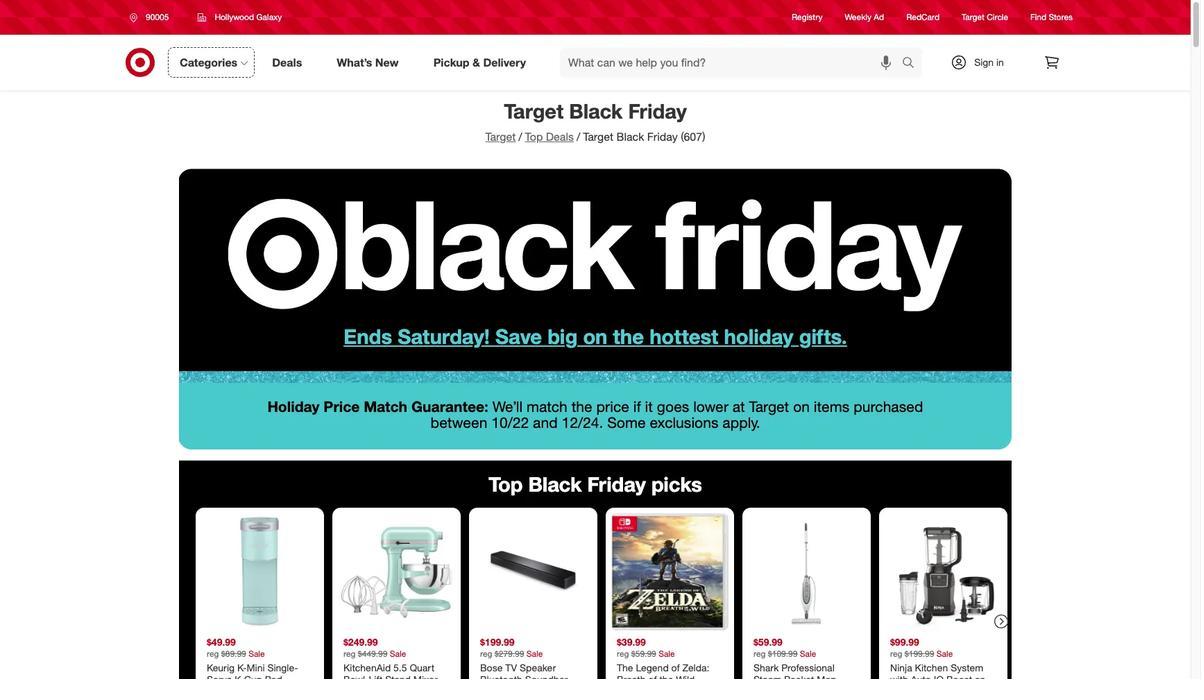 Task type: locate. For each thing, give the bounding box(es) containing it.
price
[[324, 398, 360, 416]]

sale for tv
[[527, 649, 543, 659]]

top down 10/22 on the bottom of the page
[[489, 472, 523, 497]]

6 reg from the left
[[891, 649, 903, 659]]

1 horizontal spatial deals
[[546, 130, 574, 144]]

reg for $39.99
[[617, 649, 629, 659]]

on right big
[[584, 325, 608, 350]]

boost
[[947, 674, 973, 680]]

k- up cup
[[237, 662, 247, 674]]

0 horizontal spatial of
[[649, 674, 657, 680]]

0 vertical spatial black
[[570, 99, 623, 124]]

ends
[[344, 325, 392, 350]]

reg down $99.99
[[891, 649, 903, 659]]

1 vertical spatial black
[[617, 130, 645, 144]]

target left circle on the top right of the page
[[962, 12, 985, 23]]

0 vertical spatial of
[[672, 662, 680, 674]]

/ right the top deals link
[[577, 130, 581, 144]]

2 horizontal spatial the
[[660, 674, 674, 680]]

search
[[896, 57, 930, 71]]

reg
[[207, 649, 219, 659], [344, 649, 356, 659], [480, 649, 493, 659], [617, 649, 629, 659], [754, 649, 766, 659], [891, 649, 903, 659]]

the left price
[[572, 398, 593, 416]]

$199.99 up kitchen
[[905, 649, 935, 659]]

quart
[[410, 662, 435, 674]]

0 horizontal spatial $199.99
[[480, 637, 515, 649]]

sign in
[[975, 56, 1005, 68]]

and
[[533, 414, 558, 432]]

sale inside $39.99 reg $59.99 sale the legend of zelda: breath of the wild
[[659, 649, 675, 659]]

0 vertical spatial on
[[584, 325, 608, 350]]

1 vertical spatial friday
[[648, 130, 678, 144]]

pocket
[[785, 674, 815, 680]]

pickup & delivery link
[[422, 47, 544, 78]]

between
[[431, 414, 488, 432]]

apply.
[[723, 414, 761, 432]]

2 vertical spatial black
[[529, 472, 582, 497]]

0 horizontal spatial the
[[572, 398, 593, 416]]

$199.99 up $279.99
[[480, 637, 515, 649]]

of down legend
[[649, 674, 657, 680]]

target left the top deals link
[[486, 130, 516, 144]]

reg inside $59.99 reg $109.99 sale shark professional steam pocket mop
[[754, 649, 766, 659]]

kitchenaid
[[344, 662, 391, 674]]

4 reg from the left
[[617, 649, 629, 659]]

categories link
[[168, 47, 255, 78]]

on inside 'ends saturday! save big on the hottest holiday gifts.' link
[[584, 325, 608, 350]]

reg inside $39.99 reg $59.99 sale the legend of zelda: breath of the wild
[[617, 649, 629, 659]]

reg up "shark"
[[754, 649, 766, 659]]

hollywood galaxy
[[215, 12, 282, 22]]

0 horizontal spatial /
[[519, 130, 523, 144]]

0 horizontal spatial on
[[584, 325, 608, 350]]

if
[[634, 398, 641, 416]]

sale inside $59.99 reg $109.99 sale shark professional steam pocket mop
[[800, 649, 817, 659]]

$89.99
[[221, 649, 246, 659]]

0 vertical spatial deals
[[272, 55, 302, 69]]

of
[[672, 662, 680, 674], [649, 674, 657, 680]]

lift
[[369, 674, 383, 680]]

on left items
[[794, 398, 810, 416]]

deals down galaxy
[[272, 55, 302, 69]]

1 reg from the left
[[207, 649, 219, 659]]

deals
[[272, 55, 302, 69], [546, 130, 574, 144]]

holiday price match guarantee:
[[268, 398, 489, 416]]

0 horizontal spatial deals
[[272, 55, 302, 69]]

target circle
[[962, 12, 1009, 23]]

reg down $249.99
[[344, 649, 356, 659]]

1 sale from the left
[[249, 649, 265, 659]]

1 horizontal spatial /
[[577, 130, 581, 144]]

top
[[525, 130, 543, 144], [489, 472, 523, 497]]

target black friday image
[[179, 153, 1012, 384]]

0 vertical spatial k-
[[237, 662, 247, 674]]

top right target link
[[525, 130, 543, 144]]

$199.99 inside "$99.99 reg $199.99 sale ninja kitchen system with auto iq boost an"
[[905, 649, 935, 659]]

on inside we'll match the price if it goes lower at target on items purchased between 10/22 and 12/24. some exclusions apply.
[[794, 398, 810, 416]]

of up wild
[[672, 662, 680, 674]]

sale up kitchen
[[937, 649, 954, 659]]

k- right serve
[[235, 674, 244, 680]]

what's new link
[[325, 47, 416, 78]]

1 horizontal spatial on
[[794, 398, 810, 416]]

1 vertical spatial k-
[[235, 674, 244, 680]]

legend
[[636, 662, 669, 674]]

circle
[[987, 12, 1009, 23]]

cup
[[244, 674, 262, 680]]

deals inside 'target black friday target / top deals / target black friday (607)'
[[546, 130, 574, 144]]

system
[[951, 662, 984, 674]]

$249.99 reg $449.99 sale kitchenaid 5.5 quart bowl-lift stand mixer 
[[344, 637, 444, 680]]

black up the top deals link
[[570, 99, 623, 124]]

5 sale from the left
[[800, 649, 817, 659]]

90005 button
[[121, 5, 184, 30]]

deals inside "deals" link
[[272, 55, 302, 69]]

ad
[[874, 12, 885, 23]]

breath
[[617, 674, 646, 680]]

search button
[[896, 47, 930, 81]]

0 horizontal spatial top
[[489, 472, 523, 497]]

3 reg from the left
[[480, 649, 493, 659]]

black down and
[[529, 472, 582, 497]]

friday up (607)
[[629, 99, 687, 124]]

$59.99 inside $39.99 reg $59.99 sale the legend of zelda: breath of the wild
[[632, 649, 657, 659]]

exclusions
[[650, 414, 719, 432]]

mop
[[817, 674, 837, 680]]

steam
[[754, 674, 782, 680]]

$449.99
[[358, 649, 388, 659]]

reg for $59.99
[[754, 649, 766, 659]]

friday for target black friday target / top deals / target black friday (607)
[[629, 99, 687, 124]]

top inside 'target black friday target / top deals / target black friday (607)'
[[525, 130, 543, 144]]

what's
[[337, 55, 372, 69]]

4 sale from the left
[[659, 649, 675, 659]]

/ right target link
[[519, 130, 523, 144]]

6 sale from the left
[[937, 649, 954, 659]]

5 reg from the left
[[754, 649, 766, 659]]

1 vertical spatial top
[[489, 472, 523, 497]]

sale up legend
[[659, 649, 675, 659]]

1 vertical spatial of
[[649, 674, 657, 680]]

0 vertical spatial the
[[613, 325, 644, 350]]

0 horizontal spatial $59.99
[[632, 649, 657, 659]]

holiday
[[724, 325, 794, 350]]

sale inside the $249.99 reg $449.99 sale kitchenaid 5.5 quart bowl-lift stand mixer
[[390, 649, 406, 659]]

sale for kitchen
[[937, 649, 954, 659]]

sale up mini at the bottom of the page
[[249, 649, 265, 659]]

reg inside "$99.99 reg $199.99 sale ninja kitchen system with auto iq boost an"
[[891, 649, 903, 659]]

redcard link
[[907, 11, 940, 23]]

match
[[527, 398, 568, 416]]

0 vertical spatial top
[[525, 130, 543, 144]]

1 horizontal spatial $199.99
[[905, 649, 935, 659]]

reg down $49.99
[[207, 649, 219, 659]]

at
[[733, 398, 746, 416]]

reg inside the $249.99 reg $449.99 sale kitchenaid 5.5 quart bowl-lift stand mixer
[[344, 649, 356, 659]]

it
[[645, 398, 653, 416]]

top black friday picks
[[489, 472, 702, 497]]

sale inside $199.99 reg $279.99 sale bose tv speaker bluetooth soundbar
[[527, 649, 543, 659]]

sale up professional
[[800, 649, 817, 659]]

sale up 5.5
[[390, 649, 406, 659]]

1 horizontal spatial of
[[672, 662, 680, 674]]

friday inside carousel region
[[588, 472, 646, 497]]

deals right target link
[[546, 130, 574, 144]]

sale inside "$99.99 reg $199.99 sale ninja kitchen system with auto iq boost an"
[[937, 649, 954, 659]]

2 vertical spatial the
[[660, 674, 674, 680]]

target black friday target / top deals / target black friday (607)
[[486, 99, 706, 144]]

1 vertical spatial on
[[794, 398, 810, 416]]

reg up bose
[[480, 649, 493, 659]]

the down legend
[[660, 674, 674, 680]]

reg for $199.99
[[480, 649, 493, 659]]

friday left (607)
[[648, 130, 678, 144]]

lower
[[694, 398, 729, 416]]

$199.99 inside $199.99 reg $279.99 sale bose tv speaker bluetooth soundbar
[[480, 637, 515, 649]]

2 reg from the left
[[344, 649, 356, 659]]

2 vertical spatial friday
[[588, 472, 646, 497]]

$109.99
[[769, 649, 798, 659]]

the
[[613, 325, 644, 350], [572, 398, 593, 416], [660, 674, 674, 680]]

black inside carousel region
[[529, 472, 582, 497]]

reg up the
[[617, 649, 629, 659]]

1 horizontal spatial $59.99
[[754, 637, 783, 649]]

1 vertical spatial deals
[[546, 130, 574, 144]]

1 horizontal spatial the
[[613, 325, 644, 350]]

0 vertical spatial friday
[[629, 99, 687, 124]]

$279.99
[[495, 649, 525, 659]]

&
[[473, 55, 480, 69]]

k-
[[237, 662, 247, 674], [235, 674, 244, 680]]

guarantee:
[[412, 398, 489, 416]]

/
[[519, 130, 523, 144], [577, 130, 581, 144]]

items
[[814, 398, 850, 416]]

$59.99 up $109.99
[[754, 637, 783, 649]]

sale
[[249, 649, 265, 659], [390, 649, 406, 659], [527, 649, 543, 659], [659, 649, 675, 659], [800, 649, 817, 659], [937, 649, 954, 659]]

2 sale from the left
[[390, 649, 406, 659]]

target
[[962, 12, 985, 23], [504, 99, 564, 124], [486, 130, 516, 144], [583, 130, 614, 144], [750, 398, 790, 416]]

carousel region
[[179, 461, 1012, 680]]

$49.99 reg $89.99 sale keurig k-mini single- serve k-cup po
[[207, 637, 299, 680]]

target right the top deals link
[[583, 130, 614, 144]]

black left (607)
[[617, 130, 645, 144]]

$59.99 up legend
[[632, 649, 657, 659]]

sale inside $49.99 reg $89.99 sale keurig k-mini single- serve k-cup po
[[249, 649, 265, 659]]

5.5
[[394, 662, 407, 674]]

3 sale from the left
[[527, 649, 543, 659]]

we'll
[[493, 398, 523, 416]]

hottest
[[650, 325, 719, 350]]

find stores
[[1031, 12, 1073, 23]]

What can we help you find? suggestions appear below search field
[[560, 47, 906, 78]]

wild
[[676, 674, 695, 680]]

reg inside $199.99 reg $279.99 sale bose tv speaker bluetooth soundbar
[[480, 649, 493, 659]]

$199.99 reg $279.99 sale bose tv speaker bluetooth soundbar
[[480, 637, 568, 680]]

keurig k-mini single-serve k-cup pod coffee maker - oasis image
[[201, 514, 319, 631]]

reg inside $49.99 reg $89.99 sale keurig k-mini single- serve k-cup po
[[207, 649, 219, 659]]

friday left picks
[[588, 472, 646, 497]]

1 vertical spatial the
[[572, 398, 593, 416]]

kitchenaid 5.5 quart bowl-lift stand mixer - ksm55 - ice image
[[338, 514, 455, 631]]

bluetooth
[[480, 674, 523, 680]]

galaxy
[[257, 12, 282, 22]]

the left hottest
[[613, 325, 644, 350]]

sale up 'speaker'
[[527, 649, 543, 659]]

$99.99
[[891, 637, 920, 649]]

1 horizontal spatial top
[[525, 130, 543, 144]]

target right at
[[750, 398, 790, 416]]

categories
[[180, 55, 238, 69]]



Task type: describe. For each thing, give the bounding box(es) containing it.
keurig
[[207, 662, 235, 674]]

bose
[[480, 662, 503, 674]]

ninja
[[891, 662, 913, 674]]

goes
[[657, 398, 690, 416]]

iq
[[934, 674, 944, 680]]

picks
[[652, 472, 702, 497]]

in
[[997, 56, 1005, 68]]

$59.99 inside $59.99 reg $109.99 sale shark professional steam pocket mop
[[754, 637, 783, 649]]

black for target
[[570, 99, 623, 124]]

10/22
[[492, 414, 529, 432]]

price
[[597, 398, 630, 416]]

what's new
[[337, 55, 399, 69]]

friday for top black friday picks
[[588, 472, 646, 497]]

holiday
[[268, 398, 320, 416]]

weekly ad
[[845, 12, 885, 23]]

2 / from the left
[[577, 130, 581, 144]]

90005
[[146, 12, 169, 22]]

save
[[496, 325, 542, 350]]

tv
[[506, 662, 517, 674]]

sale for legend
[[659, 649, 675, 659]]

black for picks
[[529, 472, 582, 497]]

new
[[376, 55, 399, 69]]

hollywood
[[215, 12, 254, 22]]

$59.99 reg $109.99 sale shark professional steam pocket mop 
[[754, 637, 844, 680]]

reg for $99.99
[[891, 649, 903, 659]]

the legend of zelda: breath of the wild - nintendo switch image
[[612, 514, 729, 631]]

weekly
[[845, 12, 872, 23]]

gifts.
[[800, 325, 848, 350]]

soundbar
[[525, 674, 568, 680]]

reg for $249.99
[[344, 649, 356, 659]]

sale for 5.5
[[390, 649, 406, 659]]

saturday!
[[398, 325, 490, 350]]

stores
[[1049, 12, 1073, 23]]

sign in link
[[939, 47, 1026, 78]]

the
[[617, 662, 634, 674]]

$49.99
[[207, 637, 236, 649]]

$39.99 reg $59.99 sale the legend of zelda: breath of the wild 
[[617, 637, 710, 680]]

top inside carousel region
[[489, 472, 523, 497]]

delivery
[[484, 55, 526, 69]]

hollywood galaxy button
[[189, 5, 291, 30]]

we'll match the price if it goes lower at target on items purchased between 10/22 and 12/24. some exclusions apply.
[[431, 398, 924, 432]]

target circle link
[[962, 11, 1009, 23]]

sign
[[975, 56, 994, 68]]

auto
[[912, 674, 932, 680]]

top deals link
[[525, 130, 574, 144]]

big
[[548, 325, 578, 350]]

registry
[[792, 12, 823, 23]]

redcard
[[907, 12, 940, 23]]

match
[[364, 398, 408, 416]]

12/24.
[[562, 414, 604, 432]]

some
[[608, 414, 646, 432]]

single-
[[268, 662, 298, 674]]

target link
[[486, 130, 516, 144]]

speaker
[[520, 662, 556, 674]]

kitchen
[[916, 662, 949, 674]]

target inside we'll match the price if it goes lower at target on items purchased between 10/22 and 12/24. some exclusions apply.
[[750, 398, 790, 416]]

the inside we'll match the price if it goes lower at target on items purchased between 10/22 and 12/24. some exclusions apply.
[[572, 398, 593, 416]]

professional
[[782, 662, 835, 674]]

weekly ad link
[[845, 11, 885, 23]]

sale for professional
[[800, 649, 817, 659]]

bose tv speaker bluetooth soundbar image
[[475, 514, 592, 631]]

1 / from the left
[[519, 130, 523, 144]]

(607)
[[681, 130, 706, 144]]

target inside target circle link
[[962, 12, 985, 23]]

zelda:
[[683, 662, 710, 674]]

ninja kitchen system with auto iq boost and 7-speed blender image
[[885, 514, 1003, 631]]

sale for k-
[[249, 649, 265, 659]]

pickup & delivery
[[434, 55, 526, 69]]

stand
[[386, 674, 411, 680]]

deals link
[[261, 47, 320, 78]]

shark professional steam pocket mop - s3601 image
[[748, 514, 866, 631]]

serve
[[207, 674, 232, 680]]

bowl-
[[344, 674, 369, 680]]

reg for $49.99
[[207, 649, 219, 659]]

find stores link
[[1031, 11, 1073, 23]]

target up the top deals link
[[504, 99, 564, 124]]

the inside $39.99 reg $59.99 sale the legend of zelda: breath of the wild
[[660, 674, 674, 680]]

mini
[[247, 662, 265, 674]]

shark
[[754, 662, 779, 674]]

with
[[891, 674, 909, 680]]

$39.99
[[617, 637, 646, 649]]

$99.99 reg $199.99 sale ninja kitchen system with auto iq boost an
[[891, 637, 992, 680]]

pickup
[[434, 55, 470, 69]]

purchased
[[854, 398, 924, 416]]

ends saturday! save big on the hottest holiday gifts. link
[[179, 153, 1012, 384]]



Task type: vqa. For each thing, say whether or not it's contained in the screenshot.
third Sale from left
yes



